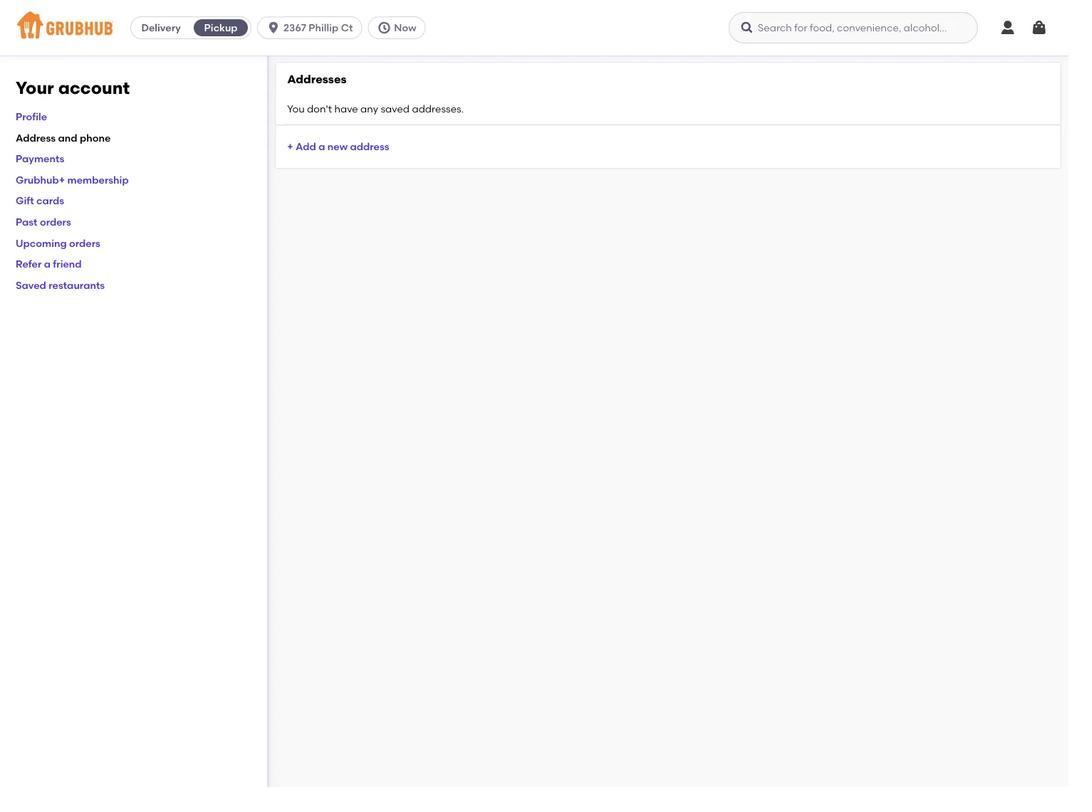 Task type: locate. For each thing, give the bounding box(es) containing it.
svg image
[[999, 19, 1016, 36], [377, 21, 391, 35], [740, 21, 754, 35]]

Search for food, convenience, alcohol... search field
[[729, 12, 978, 43]]

ct
[[341, 22, 353, 34]]

refer a friend link
[[16, 258, 82, 270]]

a
[[319, 140, 325, 153], [44, 258, 51, 270]]

orders for past orders
[[40, 216, 71, 228]]

saved
[[381, 103, 410, 115]]

a left new
[[319, 140, 325, 153]]

saved restaurants
[[16, 279, 105, 291]]

address and phone link
[[16, 132, 111, 144]]

0 vertical spatial a
[[319, 140, 325, 153]]

any
[[360, 103, 378, 115]]

profile
[[16, 111, 47, 123]]

a right refer
[[44, 258, 51, 270]]

add
[[296, 140, 316, 153]]

gift cards link
[[16, 195, 64, 207]]

have
[[334, 103, 358, 115]]

gift cards
[[16, 195, 64, 207]]

orders up friend
[[69, 237, 100, 249]]

grubhub+ membership
[[16, 174, 129, 186]]

2367
[[284, 22, 306, 34]]

restaurants
[[49, 279, 105, 291]]

0 horizontal spatial svg image
[[377, 21, 391, 35]]

phone
[[80, 132, 111, 144]]

address and phone
[[16, 132, 111, 144]]

svg image inside now button
[[377, 21, 391, 35]]

refer
[[16, 258, 42, 270]]

1 vertical spatial orders
[[69, 237, 100, 249]]

orders
[[40, 216, 71, 228], [69, 237, 100, 249]]

0 vertical spatial orders
[[40, 216, 71, 228]]

account
[[58, 78, 130, 98]]

orders for upcoming orders
[[69, 237, 100, 249]]

membership
[[67, 174, 129, 186]]

upcoming orders link
[[16, 237, 100, 249]]

grubhub+ membership link
[[16, 174, 129, 186]]

1 vertical spatial a
[[44, 258, 51, 270]]

svg image
[[1031, 19, 1048, 36], [266, 21, 281, 35]]

your account
[[16, 78, 130, 98]]

don't
[[307, 103, 332, 115]]

orders up upcoming orders
[[40, 216, 71, 228]]

+ add a new address button
[[287, 134, 389, 159]]

friend
[[53, 258, 82, 270]]

1 horizontal spatial a
[[319, 140, 325, 153]]

payments link
[[16, 153, 64, 165]]

refer a friend
[[16, 258, 82, 270]]

you
[[287, 103, 305, 115]]

1 horizontal spatial svg image
[[1031, 19, 1048, 36]]

0 horizontal spatial svg image
[[266, 21, 281, 35]]

your
[[16, 78, 54, 98]]



Task type: vqa. For each thing, say whether or not it's contained in the screenshot.
Redeem a gift card at top
no



Task type: describe. For each thing, give the bounding box(es) containing it.
profile link
[[16, 111, 47, 123]]

pickup button
[[191, 16, 251, 39]]

upcoming orders
[[16, 237, 100, 249]]

delivery
[[141, 22, 181, 34]]

upcoming
[[16, 237, 67, 249]]

past orders
[[16, 216, 71, 228]]

main navigation navigation
[[0, 0, 1069, 56]]

addresses
[[287, 72, 347, 86]]

past orders link
[[16, 216, 71, 228]]

saved restaurants link
[[16, 279, 105, 291]]

grubhub+
[[16, 174, 65, 186]]

new
[[328, 140, 348, 153]]

a inside + add a new address button
[[319, 140, 325, 153]]

pickup
[[204, 22, 238, 34]]

+
[[287, 140, 293, 153]]

payments
[[16, 153, 64, 165]]

saved
[[16, 279, 46, 291]]

now
[[394, 22, 416, 34]]

delivery button
[[131, 16, 191, 39]]

2 horizontal spatial svg image
[[999, 19, 1016, 36]]

and
[[58, 132, 77, 144]]

cards
[[36, 195, 64, 207]]

svg image inside 2367 phillip ct button
[[266, 21, 281, 35]]

now button
[[368, 16, 431, 39]]

2367 phillip ct
[[284, 22, 353, 34]]

address
[[350, 140, 389, 153]]

1 horizontal spatial svg image
[[740, 21, 754, 35]]

addresses.
[[412, 103, 464, 115]]

2367 phillip ct button
[[257, 16, 368, 39]]

0 horizontal spatial a
[[44, 258, 51, 270]]

+ add a new address
[[287, 140, 389, 153]]

phillip
[[309, 22, 339, 34]]

past
[[16, 216, 37, 228]]

you don't have any saved addresses.
[[287, 103, 464, 115]]

address
[[16, 132, 56, 144]]

gift
[[16, 195, 34, 207]]



